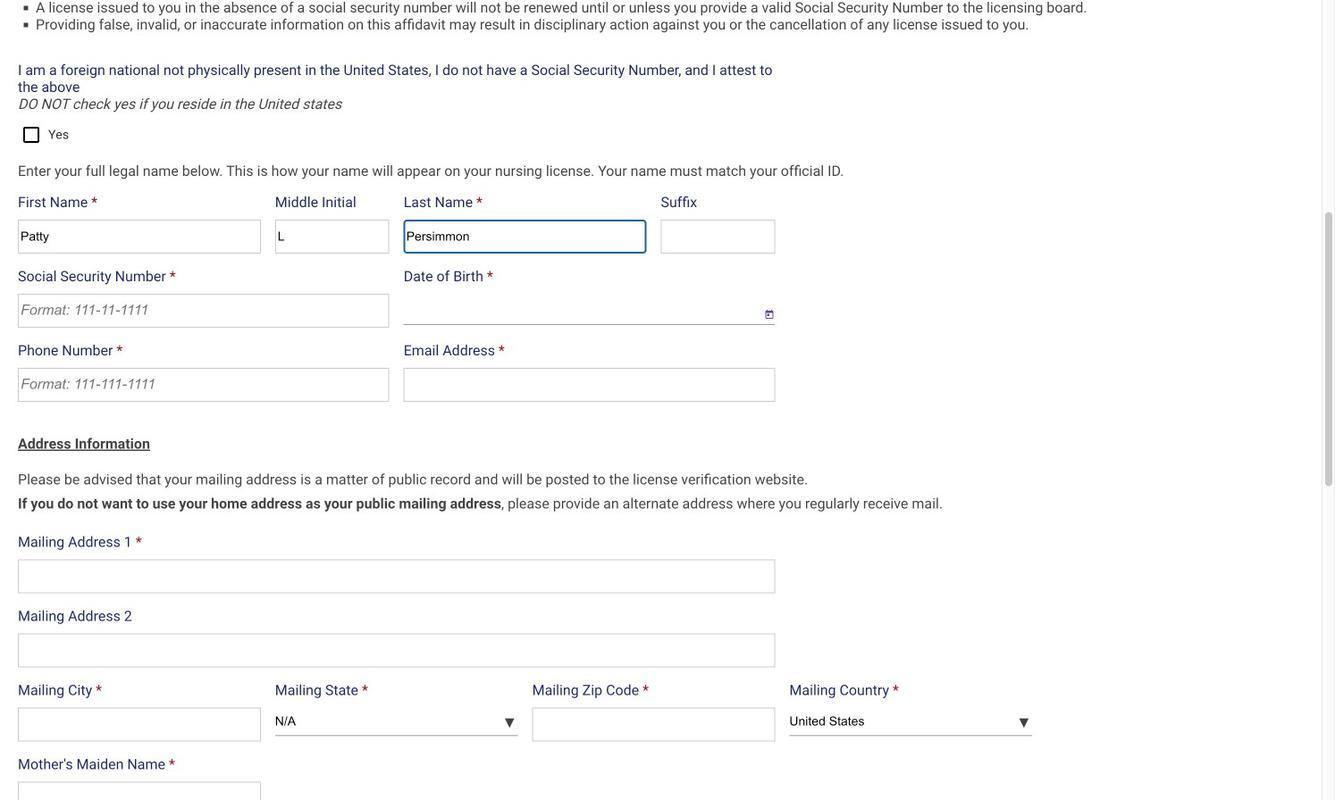 Task type: vqa. For each thing, say whether or not it's contained in the screenshot.
Format: 111-11-1111 Text Box on the top left of the page
yes



Task type: locate. For each thing, give the bounding box(es) containing it.
None text field
[[275, 220, 389, 254], [661, 220, 775, 254], [18, 560, 775, 594], [275, 220, 389, 254], [661, 220, 775, 254], [18, 560, 775, 594]]

Format: 111-11-1111 text field
[[18, 294, 389, 328]]

None field
[[404, 294, 750, 325]]

None text field
[[18, 220, 261, 254], [404, 220, 647, 254], [404, 368, 775, 402], [18, 634, 775, 668], [18, 708, 261, 742], [532, 708, 775, 742], [18, 783, 261, 801], [18, 220, 261, 254], [404, 220, 647, 254], [404, 368, 775, 402], [18, 634, 775, 668], [18, 708, 261, 742], [532, 708, 775, 742], [18, 783, 261, 801]]



Task type: describe. For each thing, give the bounding box(es) containing it.
Format: 111-111-1111 text field
[[18, 368, 389, 402]]



